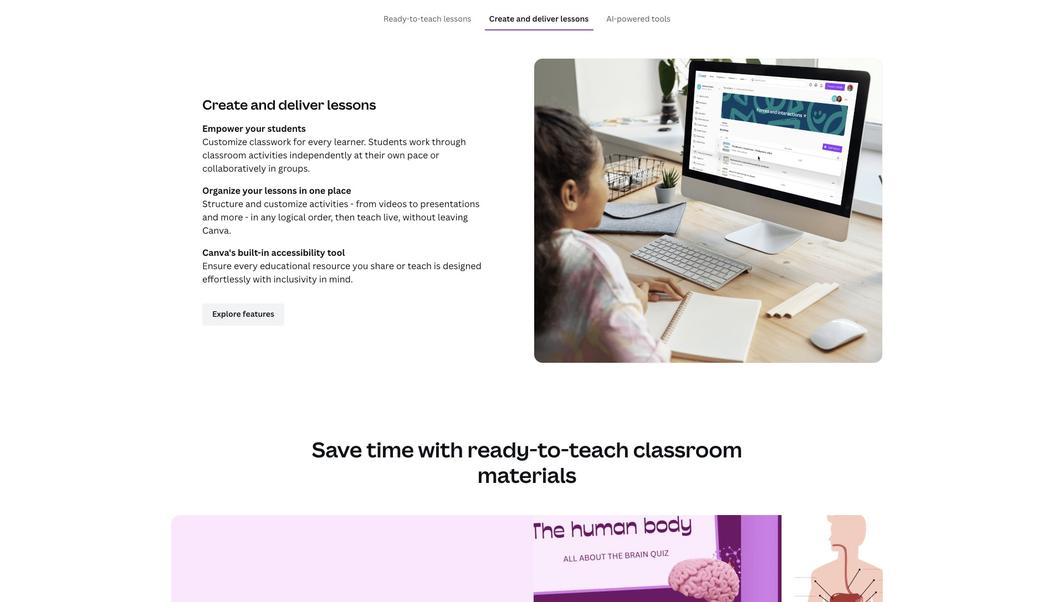 Task type: locate. For each thing, give the bounding box(es) containing it.
- right more
[[245, 211, 248, 223]]

create and deliver lessons inside "button"
[[489, 13, 589, 24]]

or inside canva's built-in accessibility tool ensure every educational resource you share or teach is designed effortlessly with inclusivity in mind.
[[396, 260, 405, 272]]

or
[[430, 149, 439, 161], [396, 260, 405, 272]]

structure
[[202, 198, 243, 210]]

0 horizontal spatial with
[[253, 273, 271, 285]]

with down the educational
[[253, 273, 271, 285]]

0 horizontal spatial or
[[396, 260, 405, 272]]

empower
[[202, 122, 243, 134]]

1 horizontal spatial to-
[[538, 435, 569, 464]]

ensure
[[202, 260, 232, 272]]

time
[[366, 435, 414, 464]]

0 vertical spatial -
[[350, 198, 354, 210]]

leaving
[[438, 211, 468, 223]]

to- inside button
[[410, 13, 420, 24]]

0 horizontal spatial every
[[234, 260, 258, 272]]

every
[[308, 136, 332, 148], [234, 260, 258, 272]]

every inside "empower your students customize classwork for every learner. students work through classroom activities independently at their own pace or collaboratively in groups."
[[308, 136, 332, 148]]

1 horizontal spatial classroom
[[633, 435, 742, 464]]

1 vertical spatial deliver
[[278, 95, 324, 113]]

built-
[[238, 246, 261, 259]]

your down the collaboratively
[[242, 184, 262, 196]]

your for empower
[[245, 122, 265, 134]]

1 vertical spatial every
[[234, 260, 258, 272]]

0 horizontal spatial create and deliver lessons
[[202, 95, 376, 113]]

0 vertical spatial with
[[253, 273, 271, 285]]

in left groups.
[[268, 162, 276, 174]]

your inside "empower your students customize classwork for every learner. students work through classroom activities independently at their own pace or collaboratively in groups."
[[245, 122, 265, 134]]

activities inside organize your lessons in one place structure and customize activities - from videos to presentations and more - in any logical order, then teach live, without leaving canva.
[[309, 198, 348, 210]]

to- inside save time with ready-to-teach classroom materials
[[538, 435, 569, 464]]

create and deliver lessons
[[489, 13, 589, 24], [202, 95, 376, 113]]

classroom inside save time with ready-to-teach classroom materials
[[633, 435, 742, 464]]

to-
[[410, 13, 420, 24], [538, 435, 569, 464]]

1 vertical spatial with
[[418, 435, 463, 464]]

mind.
[[329, 273, 353, 285]]

0 vertical spatial activities
[[249, 149, 287, 161]]

ai-
[[606, 13, 617, 24]]

teach
[[420, 13, 442, 24], [357, 211, 381, 223], [408, 260, 432, 272], [569, 435, 629, 464]]

0 vertical spatial your
[[245, 122, 265, 134]]

with inside save time with ready-to-teach classroom materials
[[418, 435, 463, 464]]

powered
[[617, 13, 650, 24]]

1 horizontal spatial or
[[430, 149, 439, 161]]

1 vertical spatial classroom
[[633, 435, 742, 464]]

or right pace
[[430, 149, 439, 161]]

0 vertical spatial create and deliver lessons
[[489, 13, 589, 24]]

every for learner.
[[308, 136, 332, 148]]

1 horizontal spatial create and deliver lessons
[[489, 13, 589, 24]]

0 horizontal spatial classroom
[[202, 149, 246, 161]]

1 horizontal spatial activities
[[309, 198, 348, 210]]

1 vertical spatial or
[[396, 260, 405, 272]]

your
[[245, 122, 265, 134], [242, 184, 262, 196]]

logical
[[278, 211, 306, 223]]

pace
[[407, 149, 428, 161]]

1 horizontal spatial create
[[489, 13, 514, 24]]

1 horizontal spatial deliver
[[532, 13, 559, 24]]

in left 'one'
[[299, 184, 307, 196]]

1 vertical spatial activities
[[309, 198, 348, 210]]

lessons inside button
[[443, 13, 471, 24]]

customize
[[202, 136, 247, 148]]

every up the independently
[[308, 136, 332, 148]]

or right share on the left top
[[396, 260, 405, 272]]

in
[[268, 162, 276, 174], [299, 184, 307, 196], [251, 211, 258, 223], [261, 246, 269, 259], [319, 273, 327, 285]]

materials
[[478, 460, 576, 489]]

0 vertical spatial deliver
[[532, 13, 559, 24]]

from
[[356, 198, 377, 210]]

with right time
[[418, 435, 463, 464]]

- left from
[[350, 198, 354, 210]]

0 horizontal spatial to-
[[410, 13, 420, 24]]

deliver inside "button"
[[532, 13, 559, 24]]

activities down classwork
[[249, 149, 287, 161]]

with
[[253, 273, 271, 285], [418, 435, 463, 464]]

1 vertical spatial create and deliver lessons
[[202, 95, 376, 113]]

activities
[[249, 149, 287, 161], [309, 198, 348, 210]]

0 vertical spatial to-
[[410, 13, 420, 24]]

0 horizontal spatial activities
[[249, 149, 287, 161]]

1 vertical spatial -
[[245, 211, 248, 223]]

deliver
[[532, 13, 559, 24], [278, 95, 324, 113]]

1 vertical spatial create
[[202, 95, 248, 113]]

students
[[267, 122, 306, 134]]

0 vertical spatial or
[[430, 149, 439, 161]]

independently
[[289, 149, 352, 161]]

and
[[516, 13, 531, 24], [251, 95, 276, 113], [245, 198, 262, 210], [202, 211, 218, 223]]

0 vertical spatial create
[[489, 13, 514, 24]]

activities up order,
[[309, 198, 348, 210]]

any
[[261, 211, 276, 223]]

effortlessly
[[202, 273, 251, 285]]

in left any
[[251, 211, 258, 223]]

collaboratively
[[202, 162, 266, 174]]

your inside organize your lessons in one place structure and customize activities - from videos to presentations and more - in any logical order, then teach live, without leaving canva.
[[242, 184, 262, 196]]

1 horizontal spatial every
[[308, 136, 332, 148]]

1 vertical spatial to-
[[538, 435, 569, 464]]

-
[[350, 198, 354, 210], [245, 211, 248, 223]]

activities inside "empower your students customize classwork for every learner. students work through classroom activities independently at their own pace or collaboratively in groups."
[[249, 149, 287, 161]]

create
[[489, 13, 514, 24], [202, 95, 248, 113]]

through
[[432, 136, 466, 148]]

without
[[403, 211, 436, 223]]

every down built-
[[234, 260, 258, 272]]

1 horizontal spatial with
[[418, 435, 463, 464]]

0 vertical spatial classroom
[[202, 149, 246, 161]]

resource
[[313, 260, 350, 272]]

your up classwork
[[245, 122, 265, 134]]

with inside canva's built-in accessibility tool ensure every educational resource you share or teach is designed effortlessly with inclusivity in mind.
[[253, 273, 271, 285]]

lessons inside organize your lessons in one place structure and customize activities - from videos to presentations and more - in any logical order, then teach live, without leaving canva.
[[265, 184, 297, 196]]

every inside canva's built-in accessibility tool ensure every educational resource you share or teach is designed effortlessly with inclusivity in mind.
[[234, 260, 258, 272]]

groups.
[[278, 162, 310, 174]]

canva's
[[202, 246, 236, 259]]

classroom
[[202, 149, 246, 161], [633, 435, 742, 464]]

save time with ready-to-teach classroom materials
[[312, 435, 742, 489]]

educational
[[260, 260, 310, 272]]

teach inside button
[[420, 13, 442, 24]]

classwork
[[249, 136, 291, 148]]

0 vertical spatial every
[[308, 136, 332, 148]]

order,
[[308, 211, 333, 223]]

lessons
[[443, 13, 471, 24], [560, 13, 589, 24], [327, 95, 376, 113], [265, 184, 297, 196]]

save
[[312, 435, 362, 464]]

at
[[354, 149, 363, 161]]

1 vertical spatial your
[[242, 184, 262, 196]]



Task type: describe. For each thing, give the bounding box(es) containing it.
your for organize
[[242, 184, 262, 196]]

ready-
[[384, 13, 410, 24]]

is
[[434, 260, 441, 272]]

tool
[[327, 246, 345, 259]]

own
[[387, 149, 405, 161]]

organize
[[202, 184, 240, 196]]

0 horizontal spatial deliver
[[278, 95, 324, 113]]

teach inside canva's built-in accessibility tool ensure every educational resource you share or teach is designed effortlessly with inclusivity in mind.
[[408, 260, 432, 272]]

teach inside organize your lessons in one place structure and customize activities - from videos to presentations and more - in any logical order, then teach live, without leaving canva.
[[357, 211, 381, 223]]

live,
[[383, 211, 400, 223]]

classroom inside "empower your students customize classwork for every learner. students work through classroom activities independently at their own pace or collaboratively in groups."
[[202, 149, 246, 161]]

canva's built-in accessibility tool ensure every educational resource you share or teach is designed effortlessly with inclusivity in mind.
[[202, 246, 482, 285]]

presentations
[[420, 198, 480, 210]]

0 horizontal spatial create
[[202, 95, 248, 113]]

or inside "empower your students customize classwork for every learner. students work through classroom activities independently at their own pace or collaboratively in groups."
[[430, 149, 439, 161]]

place
[[327, 184, 351, 196]]

their
[[365, 149, 385, 161]]

work
[[409, 136, 430, 148]]

inclusivity
[[273, 273, 317, 285]]

one
[[309, 184, 325, 196]]

and inside "button"
[[516, 13, 531, 24]]

teach inside save time with ready-to-teach classroom materials
[[569, 435, 629, 464]]

to
[[409, 198, 418, 210]]

students
[[368, 136, 407, 148]]

then
[[335, 211, 355, 223]]

ready-
[[467, 435, 538, 464]]

accessibility
[[271, 246, 325, 259]]

every for educational
[[234, 260, 258, 272]]

in inside "empower your students customize classwork for every learner. students work through classroom activities independently at their own pace or collaboratively in groups."
[[268, 162, 276, 174]]

share
[[370, 260, 394, 272]]

in up the educational
[[261, 246, 269, 259]]

1 horizontal spatial -
[[350, 198, 354, 210]]

more
[[221, 211, 243, 223]]

ready-to-teach lessons button
[[379, 8, 476, 30]]

create and deliver lessons button
[[485, 8, 593, 30]]

organize your lessons in one place structure and customize activities - from videos to presentations and more - in any logical order, then teach live, without leaving canva.
[[202, 184, 480, 236]]

you
[[352, 260, 368, 272]]

ai-powered tools button
[[602, 8, 675, 30]]

lessons inside "button"
[[560, 13, 589, 24]]

canva.
[[202, 224, 231, 236]]

learner.
[[334, 136, 366, 148]]

create inside the create and deliver lessons "button"
[[489, 13, 514, 24]]

ready-to-teach lessons
[[384, 13, 471, 24]]

designed
[[443, 260, 482, 272]]

customize
[[264, 198, 307, 210]]

0 horizontal spatial -
[[245, 211, 248, 223]]

for
[[293, 136, 306, 148]]

videos
[[379, 198, 407, 210]]

ai-powered tools
[[606, 13, 670, 24]]

empower your students customize classwork for every learner. students work through classroom activities independently at their own pace or collaboratively in groups.
[[202, 122, 466, 174]]

in down resource
[[319, 273, 327, 285]]

tools
[[652, 13, 670, 24]]



Task type: vqa. For each thing, say whether or not it's contained in the screenshot.
James Peterson Image
no



